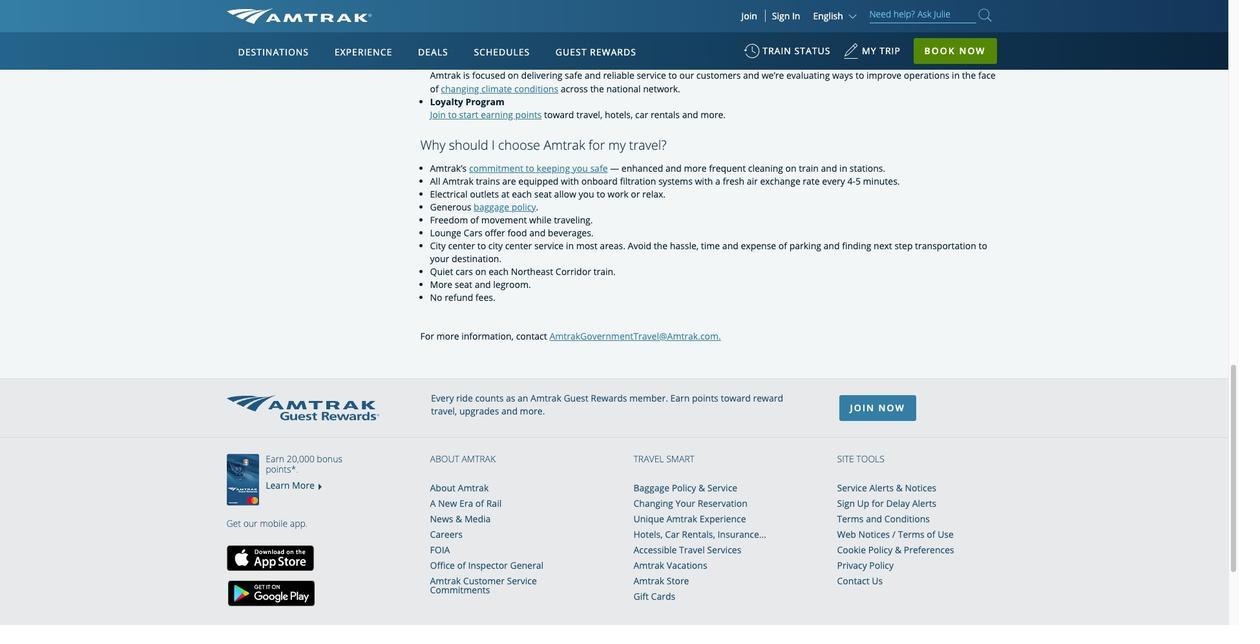 Task type: locate. For each thing, give the bounding box(es) containing it.
and down up
[[866, 513, 882, 525]]

and up the fees.
[[475, 278, 491, 291]]

0 vertical spatial guest
[[556, 46, 587, 58]]

1 vertical spatial lounge
[[430, 227, 462, 239]]

of up loyalty
[[430, 82, 439, 95]]

lounge down freedom
[[430, 227, 462, 239]]

rate
[[803, 175, 820, 187]]

1 vertical spatial more
[[292, 480, 315, 492]]

media
[[465, 513, 491, 525]]

join for join now
[[850, 402, 875, 414]]

more. down environmentally-friendly long distance travel amtrak is focused on delivering safe and reliable service to our customers and we're evaluating ways to improve operations in the face of
[[701, 108, 726, 121]]

why should i choose amtrak for my travel?
[[421, 136, 667, 154]]

and up every in the top right of the page
[[821, 162, 837, 174]]

lounge
[[716, 18, 747, 30], [430, 227, 462, 239]]

& up changing your reservation link at the bottom
[[699, 482, 705, 494]]

travel smart
[[634, 453, 695, 465]]

with
[[561, 175, 579, 187], [695, 175, 713, 187]]

our inside environmentally-friendly long distance travel amtrak is focused on delivering safe and reliable service to our customers and we're evaluating ways to improve operations in the face of
[[680, 69, 694, 82]]

cookie
[[837, 544, 866, 556]]

each up "policy"
[[512, 188, 532, 200]]

0 horizontal spatial center
[[448, 240, 475, 252]]

2 horizontal spatial seat
[[534, 188, 552, 200]]

application
[[275, 108, 585, 289]]

join inside banner
[[742, 10, 758, 22]]

and down while
[[530, 227, 546, 239]]

flying.
[[930, 44, 955, 56]]

0 vertical spatial about
[[430, 453, 459, 465]]

on inside environmentally-friendly long distance travel amtrak is focused on delivering safe and reliable service to our customers and we're evaluating ways to improve operations in the face of
[[508, 69, 519, 82]]

1 vertical spatial toward
[[721, 392, 751, 404]]

& inside baggage policy & service changing your reservation unique amtrak experience hotels, car rentals, insurance... accessible travel services amtrak vacations amtrak store gift cards
[[699, 482, 705, 494]]

in up every in the top right of the page
[[840, 162, 848, 174]]

conditions
[[515, 82, 559, 95]]

alerts up conditions
[[913, 498, 937, 510]]

0 vertical spatial our
[[680, 69, 694, 82]]

of right era
[[476, 498, 484, 510]]

service down beverages. in the top of the page
[[535, 240, 564, 252]]

app.
[[290, 518, 308, 530]]

amtrak inside ride comfortably enjoy more seat and legroom, the ability to move around, access to lounge cars. travel sustainably travel sustainably on amtrak trains, which emit up to 83% less greenhouse gases than driving and up to 73% less than flying.
[[522, 44, 552, 56]]

site
[[837, 453, 854, 465]]

news
[[430, 513, 453, 525]]

general
[[510, 560, 544, 572]]

loyalty
[[430, 95, 463, 108]]

accessible
[[634, 544, 677, 556]]

beverages.
[[548, 227, 594, 239]]

while
[[529, 214, 552, 226]]

1 horizontal spatial join
[[742, 10, 758, 22]]

1 horizontal spatial alerts
[[913, 498, 937, 510]]

conditions
[[885, 513, 930, 525]]

as
[[506, 392, 515, 404]]

join down loyalty
[[430, 108, 446, 121]]

toward inside every ride counts as an amtrak guest rewards member. earn points toward reward travel, upgrades and more.
[[721, 392, 751, 404]]

1 horizontal spatial points
[[692, 392, 719, 404]]

2 horizontal spatial join
[[850, 402, 875, 414]]

1 vertical spatial about
[[430, 482, 456, 494]]

1 horizontal spatial seat
[[480, 18, 498, 30]]

0 horizontal spatial travel,
[[431, 405, 457, 417]]

1 horizontal spatial lounge
[[716, 18, 747, 30]]

about inside about amtrak a new era of rail news & media careers foia office of inspector general amtrak customer service commitments
[[430, 482, 456, 494]]

0 horizontal spatial service
[[507, 575, 537, 587]]

sign left up
[[837, 498, 855, 510]]

0 vertical spatial service
[[637, 69, 666, 82]]

and up sustainably
[[500, 18, 517, 30]]

privacy policy link
[[837, 560, 894, 572]]

environmentally-
[[430, 57, 508, 69]]

smart
[[667, 453, 695, 465]]

0 vertical spatial safe
[[565, 69, 583, 82]]

bonus
[[317, 453, 343, 465]]

1 vertical spatial for
[[872, 498, 884, 510]]

every
[[431, 392, 454, 404]]

1 vertical spatial join
[[430, 108, 446, 121]]

terms up web
[[837, 513, 864, 525]]

ways
[[833, 69, 854, 82]]

electrical
[[430, 188, 468, 200]]

start
[[459, 108, 479, 121]]

more inside ride comfortably enjoy more seat and legroom, the ability to move around, access to lounge cars. travel sustainably travel sustainably on amtrak trains, which emit up to 83% less greenhouse gases than driving and up to 73% less than flying.
[[455, 18, 478, 30]]

up right the emit
[[632, 44, 643, 56]]

amtrak down your
[[667, 513, 698, 525]]

experience inside popup button
[[335, 46, 393, 58]]

0 horizontal spatial lounge
[[430, 227, 462, 239]]

store
[[667, 575, 689, 587]]

mobile
[[260, 518, 288, 530]]

search icon image
[[979, 6, 992, 24]]

guest inside guest rewards popup button
[[556, 46, 587, 58]]

lounge up 'greenhouse'
[[716, 18, 747, 30]]

1 vertical spatial safe
[[590, 162, 608, 174]]

1 horizontal spatial than
[[908, 44, 927, 56]]

amtrak store link
[[634, 575, 689, 587]]

more. inside 'loyalty program join to start earning points toward travel, hotels, car rentals and more.'
[[701, 108, 726, 121]]

outlets
[[470, 188, 499, 200]]

safe up the onboard at the top
[[590, 162, 608, 174]]

up left the my
[[845, 44, 856, 56]]

1 horizontal spatial toward
[[721, 392, 751, 404]]

0 horizontal spatial join
[[430, 108, 446, 121]]

national
[[607, 82, 641, 95]]

amtrak up friendly
[[522, 44, 552, 56]]

and down as
[[502, 405, 518, 417]]

policy up us
[[870, 560, 894, 572]]

seat down the equipped
[[534, 188, 552, 200]]

0 vertical spatial more.
[[701, 108, 726, 121]]

1 horizontal spatial service
[[637, 69, 666, 82]]

1 horizontal spatial safe
[[590, 162, 608, 174]]

1 horizontal spatial travel,
[[577, 108, 603, 121]]

1 horizontal spatial terms
[[898, 529, 925, 541]]

less
[[676, 44, 692, 56], [890, 44, 906, 56]]

0 vertical spatial each
[[512, 188, 532, 200]]

0 horizontal spatial sign
[[772, 10, 790, 22]]

sign
[[772, 10, 790, 22], [837, 498, 855, 510]]

more inside amtrak's commitment to keeping you safe — enhanced and more frequent cleaning on train and in stations. all amtrak trains are equipped with onboard filtration systems with a fresh air exchange rate every 4-5 minutes. electrical outlets at each seat allow you to work or relax. generous baggage policy . freedom of movement while traveling. lounge cars offer food and beverages. city center to city center service in most areas. avoid the hassle, time and expense of parking and finding next step transportation to your destination. quiet cars on each northeast corridor train. more seat and legroom. no refund fees.
[[430, 278, 453, 291]]

amtrak vacations link
[[634, 560, 708, 572]]

terms down conditions
[[898, 529, 925, 541]]

0 vertical spatial for
[[589, 136, 605, 154]]

the left face
[[962, 69, 976, 82]]

for right up
[[872, 498, 884, 510]]

points right member.
[[692, 392, 719, 404]]

1 horizontal spatial earn
[[671, 392, 690, 404]]

& inside about amtrak a new era of rail news & media careers foia office of inspector general amtrak customer service commitments
[[456, 513, 462, 525]]

0 vertical spatial sign
[[772, 10, 790, 22]]

1 vertical spatial seat
[[534, 188, 552, 200]]

1 vertical spatial earn
[[266, 453, 284, 465]]

rewards inside every ride counts as an amtrak guest rewards member. earn points toward reward travel, upgrades and more.
[[591, 392, 627, 404]]

0 horizontal spatial for
[[589, 136, 605, 154]]

1 horizontal spatial with
[[695, 175, 713, 187]]

member.
[[630, 392, 668, 404]]

onboard
[[582, 175, 618, 187]]

the left 'ability'
[[559, 18, 573, 30]]

now
[[960, 45, 986, 57]]

less right "83%"
[[676, 44, 692, 56]]

for inside service alerts & notices sign up for delay alerts terms and conditions web notices / terms of use cookie policy & preferences privacy policy contact us
[[872, 498, 884, 510]]

the inside amtrak's commitment to keeping you safe — enhanced and more frequent cleaning on train and in stations. all amtrak trains are equipped with onboard filtration systems with a fresh air exchange rate every 4-5 minutes. electrical outlets at each seat allow you to work or relax. generous baggage policy . freedom of movement while traveling. lounge cars offer food and beverages. city center to city center service in most areas. avoid the hassle, time and expense of parking and finding next step transportation to your destination. quiet cars on each northeast corridor train. more seat and legroom. no refund fees.
[[654, 240, 668, 252]]

amtrak's commitment to keeping you safe — enhanced and more frequent cleaning on train and in stations. all amtrak trains are equipped with onboard filtration systems with a fresh air exchange rate every 4-5 minutes. electrical outlets at each seat allow you to work or relax. generous baggage policy . freedom of movement while traveling. lounge cars offer food and beverages. city center to city center service in most areas. avoid the hassle, time and expense of parking and finding next step transportation to your destination. quiet cars on each northeast corridor train. more seat and legroom. no refund fees.
[[430, 162, 988, 304]]

baggage policy & service changing your reservation unique amtrak experience hotels, car rentals, insurance... accessible travel services amtrak vacations amtrak store gift cards
[[634, 482, 767, 603]]

0 vertical spatial experience
[[335, 46, 393, 58]]

and up systems
[[666, 162, 682, 174]]

0 horizontal spatial than
[[774, 44, 793, 56]]

amtrak up era
[[458, 482, 489, 494]]

and inside every ride counts as an amtrak guest rewards member. earn points toward reward travel, upgrades and more.
[[502, 405, 518, 417]]

2 with from the left
[[695, 175, 713, 187]]

1 horizontal spatial sign
[[837, 498, 855, 510]]

0 vertical spatial terms
[[837, 513, 864, 525]]

more inside earn 20,000 bonus points*. learn more
[[292, 480, 315, 492]]

cards
[[651, 591, 676, 603]]

0 horizontal spatial toward
[[544, 108, 574, 121]]

english
[[814, 10, 844, 22]]

in
[[792, 10, 801, 22]]

and
[[500, 18, 517, 30], [826, 44, 843, 56], [585, 69, 601, 82], [743, 69, 760, 82], [682, 108, 699, 121], [666, 162, 682, 174], [821, 162, 837, 174], [530, 227, 546, 239], [723, 240, 739, 252], [824, 240, 840, 252], [475, 278, 491, 291], [502, 405, 518, 417], [866, 513, 882, 525]]

amtrakgovernmenttravel@amtrak.com.
[[550, 330, 721, 342]]

you down the onboard at the top
[[579, 188, 594, 200]]

train status
[[763, 45, 831, 57]]

more
[[430, 278, 453, 291], [292, 480, 315, 492]]

safe up across
[[565, 69, 583, 82]]

network.
[[643, 82, 681, 95]]

1 horizontal spatial in
[[840, 162, 848, 174]]

toward left the reward
[[721, 392, 751, 404]]

more up systems
[[684, 162, 707, 174]]

0 horizontal spatial less
[[676, 44, 692, 56]]

guest rewards
[[556, 46, 637, 58]]

changing
[[441, 82, 479, 95]]

2 horizontal spatial in
[[952, 69, 960, 82]]

2 vertical spatial policy
[[870, 560, 894, 572]]

notices up delay
[[905, 482, 937, 494]]

toward down changing climate conditions across the national network.
[[544, 108, 574, 121]]

1 vertical spatial in
[[840, 162, 848, 174]]

to
[[603, 18, 611, 30], [705, 18, 713, 30], [645, 44, 654, 56], [858, 44, 867, 56], [669, 69, 677, 82], [856, 69, 865, 82], [448, 108, 457, 121], [526, 162, 535, 174], [597, 188, 605, 200], [478, 240, 486, 252], [979, 240, 988, 252]]

operations
[[904, 69, 950, 82]]

1 horizontal spatial more
[[430, 278, 453, 291]]

1 vertical spatial more
[[684, 162, 707, 174]]

0 vertical spatial you
[[573, 162, 588, 174]]

about up "about amtrak" link
[[430, 453, 459, 465]]

service inside about amtrak a new era of rail news & media careers foia office of inspector general amtrak customer service commitments
[[507, 575, 537, 587]]

to left move
[[603, 18, 611, 30]]

the right avoid
[[654, 240, 668, 252]]

sign inside banner
[[772, 10, 790, 22]]

0 vertical spatial toward
[[544, 108, 574, 121]]

1 horizontal spatial more.
[[701, 108, 726, 121]]

more right learn
[[292, 480, 315, 492]]

footer
[[0, 379, 1229, 626], [227, 607, 391, 626]]

to down loyalty
[[448, 108, 457, 121]]

1 horizontal spatial less
[[890, 44, 906, 56]]

& down "web notices / terms of use" link
[[895, 544, 902, 556]]

1 horizontal spatial center
[[505, 240, 532, 252]]

1 about from the top
[[430, 453, 459, 465]]

0 vertical spatial policy
[[672, 482, 696, 494]]

policy up your
[[672, 482, 696, 494]]

seat inside ride comfortably enjoy more seat and legroom, the ability to move around, access to lounge cars. travel sustainably travel sustainably on amtrak trains, which emit up to 83% less greenhouse gases than driving and up to 73% less than flying.
[[480, 18, 498, 30]]

ability
[[575, 18, 600, 30]]

safe inside amtrak's commitment to keeping you safe — enhanced and more frequent cleaning on train and in stations. all amtrak trains are equipped with onboard filtration systems with a fresh air exchange rate every 4-5 minutes. electrical outlets at each seat allow you to work or relax. generous baggage policy . freedom of movement while traveling. lounge cars offer food and beverages. city center to city center service in most areas. avoid the hassle, time and expense of parking and finding next step transportation to your destination. quiet cars on each northeast corridor train. more seat and legroom. no refund fees.
[[590, 162, 608, 174]]

office
[[430, 560, 455, 572]]

about up new
[[430, 482, 456, 494]]

each
[[512, 188, 532, 200], [489, 265, 509, 278]]

join for join
[[742, 10, 758, 22]]

1 horizontal spatial experience
[[700, 513, 746, 525]]

our right get
[[243, 518, 258, 530]]

sign up for delay alerts link
[[837, 498, 937, 510]]

0 horizontal spatial more.
[[520, 405, 545, 417]]

service
[[708, 482, 738, 494], [837, 482, 867, 494], [507, 575, 537, 587]]

rewards left member.
[[591, 392, 627, 404]]

1 vertical spatial more.
[[520, 405, 545, 417]]

1 vertical spatial sign
[[837, 498, 855, 510]]

alerts up sign up for delay alerts link
[[870, 482, 894, 494]]

0 horizontal spatial with
[[561, 175, 579, 187]]

banner
[[0, 0, 1229, 299]]

1 vertical spatial alerts
[[913, 498, 937, 510]]

areas.
[[600, 240, 626, 252]]

less right 73%
[[890, 44, 906, 56]]

than left flying.
[[908, 44, 927, 56]]

to left 73%
[[858, 44, 867, 56]]

service up up
[[837, 482, 867, 494]]

0 vertical spatial notices
[[905, 482, 937, 494]]

1 vertical spatial guest
[[564, 392, 589, 404]]

0 vertical spatial more
[[430, 278, 453, 291]]

2 horizontal spatial service
[[837, 482, 867, 494]]

to inside 'loyalty program join to start earning points toward travel, hotels, car rentals and more.'
[[448, 108, 457, 121]]

0 vertical spatial travel,
[[577, 108, 603, 121]]

guest inside every ride counts as an amtrak guest rewards member. earn points toward reward travel, upgrades and more.
[[564, 392, 589, 404]]

are
[[502, 175, 516, 187]]

than
[[774, 44, 793, 56], [908, 44, 927, 56]]

1 vertical spatial notices
[[859, 529, 890, 541]]

1 up from the left
[[632, 44, 643, 56]]

1 horizontal spatial service
[[708, 482, 738, 494]]

0 vertical spatial in
[[952, 69, 960, 82]]

1 vertical spatial points
[[692, 392, 719, 404]]

the inside environmentally-friendly long distance travel amtrak is focused on delivering safe and reliable service to our customers and we're evaluating ways to improve operations in the face of
[[962, 69, 976, 82]]

changing
[[634, 498, 673, 510]]

book now button
[[914, 38, 997, 64]]

policy inside baggage policy & service changing your reservation unique amtrak experience hotels, car rentals, insurance... accessible travel services amtrak vacations amtrak store gift cards
[[672, 482, 696, 494]]

service alerts & notices sign up for delay alerts terms and conditions web notices / terms of use cookie policy & preferences privacy policy contact us
[[837, 482, 955, 587]]

0 horizontal spatial service
[[535, 240, 564, 252]]

join up gases
[[742, 10, 758, 22]]

amtrak inside amtrak's commitment to keeping you safe — enhanced and more frequent cleaning on train and in stations. all amtrak trains are equipped with onboard filtration systems with a fresh air exchange rate every 4-5 minutes. electrical outlets at each seat allow you to work or relax. generous baggage policy . freedom of movement while traveling. lounge cars offer food and beverages. city center to city center service in most areas. avoid the hassle, time and expense of parking and finding next step transportation to your destination. quiet cars on each northeast corridor train. more seat and legroom. no refund fees.
[[443, 175, 474, 187]]

amtrak up changing
[[430, 69, 461, 82]]

2 less from the left
[[890, 44, 906, 56]]

1 horizontal spatial for
[[872, 498, 884, 510]]

legroom.
[[493, 278, 531, 291]]

my
[[609, 136, 626, 154]]

each up legroom.
[[489, 265, 509, 278]]

with up allow in the top left of the page
[[561, 175, 579, 187]]

travel, inside every ride counts as an amtrak guest rewards member. earn points toward reward travel, upgrades and more.
[[431, 405, 457, 417]]

ride comfortably enjoy more seat and legroom, the ability to move around, access to lounge cars. travel sustainably travel sustainably on amtrak trains, which emit up to 83% less greenhouse gases than driving and up to 73% less than flying.
[[430, 5, 955, 56]]

freedom
[[430, 214, 468, 226]]

alerts
[[870, 482, 894, 494], [913, 498, 937, 510]]

of left parking
[[779, 240, 787, 252]]

environmentally-friendly long distance travel amtrak is focused on delivering safe and reliable service to our customers and we're evaluating ways to improve operations in the face of
[[430, 57, 996, 95]]

policy down / in the right of the page
[[869, 544, 893, 556]]

rewards up reliable
[[590, 46, 637, 58]]

customers
[[697, 69, 741, 82]]

to left city
[[478, 240, 486, 252]]

food
[[508, 227, 527, 239]]

0 horizontal spatial points
[[516, 108, 542, 121]]

air
[[747, 175, 758, 187]]

enhanced
[[622, 162, 663, 174]]

and inside 'loyalty program join to start earning points toward travel, hotels, car rentals and more.'
[[682, 108, 699, 121]]

banner containing join
[[0, 0, 1229, 299]]

2 vertical spatial seat
[[455, 278, 473, 291]]

0 vertical spatial seat
[[480, 18, 498, 30]]

than right gases
[[774, 44, 793, 56]]

service up reservation
[[708, 482, 738, 494]]

amtrak up electrical
[[443, 175, 474, 187]]

travel, down every
[[431, 405, 457, 417]]

toward
[[544, 108, 574, 121], [721, 392, 751, 404]]

—
[[610, 162, 619, 174]]

of
[[430, 82, 439, 95], [470, 214, 479, 226], [779, 240, 787, 252], [476, 498, 484, 510], [927, 529, 936, 541], [457, 560, 466, 572]]

service up network.
[[637, 69, 666, 82]]

on up friendly
[[508, 44, 519, 56]]

service inside baggage policy & service changing your reservation unique amtrak experience hotels, car rentals, insurance... accessible travel services amtrak vacations amtrak store gift cards
[[708, 482, 738, 494]]

most
[[576, 240, 598, 252]]

contact
[[837, 575, 870, 587]]

of left use
[[927, 529, 936, 541]]

1 horizontal spatial up
[[845, 44, 856, 56]]

amtrak down office
[[430, 575, 461, 587]]

amtrak up the keeping
[[544, 136, 585, 154]]

1 with from the left
[[561, 175, 579, 187]]

1 vertical spatial you
[[579, 188, 594, 200]]

points down conditions on the top left
[[516, 108, 542, 121]]

seat up sustainably
[[480, 18, 498, 30]]

1 vertical spatial terms
[[898, 529, 925, 541]]

1 horizontal spatial our
[[680, 69, 694, 82]]

with left a
[[695, 175, 713, 187]]

service alerts & notices link
[[837, 482, 937, 494]]

0 horizontal spatial earn
[[266, 453, 284, 465]]

2 about from the top
[[430, 482, 456, 494]]

0 vertical spatial lounge
[[716, 18, 747, 30]]

and right rentals
[[682, 108, 699, 121]]

relax.
[[643, 188, 666, 200]]

cars.
[[749, 18, 770, 30]]

center down food
[[505, 240, 532, 252]]

on down friendly
[[508, 69, 519, 82]]

get
[[227, 518, 241, 530]]

more.
[[701, 108, 726, 121], [520, 405, 545, 417]]

about for about amtrak
[[430, 453, 459, 465]]

0 vertical spatial join
[[742, 10, 758, 22]]

experience inside baggage policy & service changing your reservation unique amtrak experience hotels, car rentals, insurance... accessible travel services amtrak vacations amtrak store gift cards
[[700, 513, 746, 525]]

notices down terms and conditions link
[[859, 529, 890, 541]]

sign left in
[[772, 10, 790, 22]]

0 horizontal spatial notices
[[859, 529, 890, 541]]

1 vertical spatial our
[[243, 518, 258, 530]]

in down book now button
[[952, 69, 960, 82]]

0 horizontal spatial up
[[632, 44, 643, 56]]

2 vertical spatial join
[[850, 402, 875, 414]]

2 vertical spatial more
[[437, 330, 459, 342]]

and right the time
[[723, 240, 739, 252]]

earn right member.
[[671, 392, 690, 404]]

my trip
[[862, 45, 901, 57]]

0 horizontal spatial each
[[489, 265, 509, 278]]

about for about amtrak a new era of rail news & media careers foia office of inspector general amtrak customer service commitments
[[430, 482, 456, 494]]

in down beverages. in the top of the page
[[566, 240, 574, 252]]

1 vertical spatial policy
[[869, 544, 893, 556]]

1 vertical spatial experience
[[700, 513, 746, 525]]

seat down cars in the top left of the page
[[455, 278, 473, 291]]

service inside environmentally-friendly long distance travel amtrak is focused on delivering safe and reliable service to our customers and we're evaluating ways to improve operations in the face of
[[637, 69, 666, 82]]

get our mobile app.
[[227, 518, 308, 530]]

0 horizontal spatial alerts
[[870, 482, 894, 494]]

more. down the an
[[520, 405, 545, 417]]

our up network.
[[680, 69, 694, 82]]



Task type: vqa. For each thing, say whether or not it's contained in the screenshot.
Accessibility element
no



Task type: describe. For each thing, give the bounding box(es) containing it.
1 than from the left
[[774, 44, 793, 56]]

your
[[676, 498, 696, 510]]

sign inside service alerts & notices sign up for delay alerts terms and conditions web notices / terms of use cookie policy & preferences privacy policy contact us
[[837, 498, 855, 510]]

train.
[[594, 265, 616, 278]]

baggage
[[474, 201, 509, 213]]

amtrak inside environmentally-friendly long distance travel amtrak is focused on delivering safe and reliable service to our customers and we're evaluating ways to improve operations in the face of
[[430, 69, 461, 82]]

to up the equipped
[[526, 162, 535, 174]]

amtrak up "about amtrak" link
[[462, 453, 496, 465]]

/
[[893, 529, 896, 541]]

amtrak image
[[227, 8, 371, 24]]

cars
[[456, 265, 473, 278]]

amtrakgovernmenttravel@amtrak.com. link
[[550, 330, 721, 342]]

is
[[463, 69, 470, 82]]

upgrades
[[460, 405, 499, 417]]

travel inside environmentally-friendly long distance travel amtrak is focused on delivering safe and reliable service to our customers and we're evaluating ways to improve operations in the face of
[[613, 57, 641, 69]]

refund
[[445, 291, 473, 304]]

to right access
[[705, 18, 713, 30]]

travel inside baggage policy & service changing your reservation unique amtrak experience hotels, car rentals, insurance... accessible travel services amtrak vacations amtrak store gift cards
[[679, 544, 705, 556]]

more inside amtrak's commitment to keeping you safe — enhanced and more frequent cleaning on train and in stations. all amtrak trains are equipped with onboard filtration systems with a fresh air exchange rate every 4-5 minutes. electrical outlets at each seat allow you to work or relax. generous baggage policy . freedom of movement while traveling. lounge cars offer food and beverages. city center to city center service in most areas. avoid the hassle, time and expense of parking and finding next step transportation to your destination. quiet cars on each northeast corridor train. more seat and legroom. no refund fees.
[[684, 162, 707, 174]]

of right office
[[457, 560, 466, 572]]

contact
[[516, 330, 547, 342]]

1 vertical spatial each
[[489, 265, 509, 278]]

trains
[[476, 175, 500, 187]]

terms and conditions link
[[837, 513, 930, 525]]

1 less from the left
[[676, 44, 692, 56]]

changing climate conditions link
[[441, 82, 559, 95]]

2 center from the left
[[505, 240, 532, 252]]

0 horizontal spatial seat
[[455, 278, 473, 291]]

baggage policy link
[[474, 201, 536, 213]]

contact us link
[[837, 575, 883, 587]]

on up exchange
[[786, 162, 797, 174]]

keeping
[[537, 162, 570, 174]]

learn
[[266, 480, 290, 492]]

baggage policy & service link
[[634, 482, 738, 494]]

evaluating
[[787, 69, 830, 82]]

toward inside 'loyalty program join to start earning points toward travel, hotels, car rentals and more.'
[[544, 108, 574, 121]]

regions map image
[[275, 108, 585, 289]]

hotels, car rentals, insurance... link
[[634, 529, 767, 541]]

.
[[536, 201, 539, 213]]

reservation
[[698, 498, 748, 510]]

hassle,
[[670, 240, 699, 252]]

about amtrak
[[430, 453, 496, 465]]

0 horizontal spatial terms
[[837, 513, 864, 525]]

car
[[635, 108, 649, 121]]

destination.
[[452, 253, 502, 265]]

83%
[[656, 44, 674, 56]]

to up network.
[[669, 69, 677, 82]]

schedules link
[[469, 32, 535, 70]]

cookie policy & preferences link
[[837, 544, 955, 556]]

use
[[938, 529, 954, 541]]

join now link
[[839, 395, 916, 421]]

earn inside every ride counts as an amtrak guest rewards member. earn points toward reward travel, upgrades and more.
[[671, 392, 690, 404]]

more. inside every ride counts as an amtrak guest rewards member. earn points toward reward travel, upgrades and more.
[[520, 405, 545, 417]]

points inside every ride counts as an amtrak guest rewards member. earn points toward reward travel, upgrades and more.
[[692, 392, 719, 404]]

amtrak inside every ride counts as an amtrak guest rewards member. earn points toward reward travel, upgrades and more.
[[531, 392, 562, 404]]

amtrak down accessible
[[634, 560, 665, 572]]

changing climate conditions across the national network.
[[441, 82, 681, 95]]

delivering
[[521, 69, 563, 82]]

changing your reservation link
[[634, 498, 748, 510]]

and left we're in the top right of the page
[[743, 69, 760, 82]]

climate
[[482, 82, 512, 95]]

73%
[[869, 44, 887, 56]]

and inside service alerts & notices sign up for delay alerts terms and conditions web notices / terms of use cookie policy & preferences privacy policy contact us
[[866, 513, 882, 525]]

lounge inside ride comfortably enjoy more seat and legroom, the ability to move around, access to lounge cars. travel sustainably travel sustainably on amtrak trains, which emit up to 83% less greenhouse gases than driving and up to 73% less than flying.
[[716, 18, 747, 30]]

of up 'cars'
[[470, 214, 479, 226]]

1 center from the left
[[448, 240, 475, 252]]

transportation
[[915, 240, 977, 252]]

expense
[[741, 240, 777, 252]]

unique amtrak experience link
[[634, 513, 746, 525]]

car
[[665, 529, 680, 541]]

new
[[438, 498, 457, 510]]

train
[[799, 162, 819, 174]]

next
[[874, 240, 893, 252]]

& up delay
[[896, 482, 903, 494]]

earn 20,000 bonus points*. learn more
[[266, 453, 343, 492]]

and right driving at top right
[[826, 44, 843, 56]]

application inside banner
[[275, 108, 585, 289]]

book
[[925, 45, 956, 57]]

and down 'distance'
[[585, 69, 601, 82]]

earning
[[481, 108, 513, 121]]

join now
[[850, 402, 905, 414]]

my trip button
[[844, 39, 901, 70]]

train status link
[[744, 39, 831, 70]]

earn inside earn 20,000 bonus points*. learn more
[[266, 453, 284, 465]]

rewards inside popup button
[[590, 46, 637, 58]]

amtrak guest rewards preferred mastercard image
[[227, 454, 265, 506]]

in inside environmentally-friendly long distance travel amtrak is focused on delivering safe and reliable service to our customers and we're evaluating ways to improve operations in the face of
[[952, 69, 960, 82]]

0 vertical spatial alerts
[[870, 482, 894, 494]]

and left the finding
[[824, 240, 840, 252]]

1 horizontal spatial notices
[[905, 482, 937, 494]]

the inside ride comfortably enjoy more seat and legroom, the ability to move around, access to lounge cars. travel sustainably travel sustainably on amtrak trains, which emit up to 83% less greenhouse gases than driving and up to 73% less than flying.
[[559, 18, 573, 30]]

20,000
[[287, 453, 315, 465]]

exchange
[[760, 175, 801, 187]]

face
[[979, 69, 996, 82]]

points inside 'loyalty program join to start earning points toward travel, hotels, car rentals and more.'
[[516, 108, 542, 121]]

of inside service alerts & notices sign up for delay alerts terms and conditions web notices / terms of use cookie policy & preferences privacy policy contact us
[[927, 529, 936, 541]]

0 horizontal spatial our
[[243, 518, 258, 530]]

focused
[[472, 69, 506, 82]]

filtration
[[620, 175, 656, 187]]

2 up from the left
[[845, 44, 856, 56]]

program
[[466, 95, 505, 108]]

a
[[430, 498, 436, 510]]

no
[[430, 291, 442, 304]]

deals
[[418, 46, 448, 58]]

enjoy
[[430, 18, 453, 30]]

1 horizontal spatial each
[[512, 188, 532, 200]]

Please enter your search item search field
[[870, 6, 976, 23]]

2 vertical spatial in
[[566, 240, 574, 252]]

unique
[[634, 513, 664, 525]]

office of inspector general link
[[430, 560, 544, 572]]

all
[[430, 175, 441, 187]]

i
[[492, 136, 495, 154]]

amtrak guest rewards image
[[227, 396, 379, 421]]

careers link
[[430, 529, 463, 541]]

ride
[[430, 5, 450, 17]]

service inside amtrak's commitment to keeping you safe — enhanced and more frequent cleaning on train and in stations. all amtrak trains are equipped with onboard filtration systems with a fresh air exchange rate every 4-5 minutes. electrical outlets at each seat allow you to work or relax. generous baggage policy . freedom of movement while traveling. lounge cars offer food and beverages. city center to city center service in most areas. avoid the hassle, time and expense of parking and finding next step transportation to your destination. quiet cars on each northeast corridor train. more seat and legroom. no refund fees.
[[535, 240, 564, 252]]

sustainably
[[461, 31, 513, 43]]

guest rewards button
[[551, 34, 642, 70]]

at
[[502, 188, 510, 200]]

to down the onboard at the top
[[597, 188, 605, 200]]

legroom,
[[519, 18, 557, 30]]

my
[[862, 45, 877, 57]]

2 than from the left
[[908, 44, 927, 56]]

careers
[[430, 529, 463, 541]]

of inside environmentally-friendly long distance travel amtrak is focused on delivering safe and reliable service to our customers and we're evaluating ways to improve operations in the face of
[[430, 82, 439, 95]]

to right the transportation
[[979, 240, 988, 252]]

to left "83%"
[[645, 44, 654, 56]]

amtrak's
[[430, 162, 467, 174]]

policy
[[512, 201, 536, 213]]

offer
[[485, 227, 505, 239]]

fresh
[[723, 175, 745, 187]]

preferences
[[904, 544, 955, 556]]

or
[[631, 188, 640, 200]]

secondary navigation
[[227, 0, 421, 359]]

avoid
[[628, 240, 652, 252]]

commitment to keeping you safe link
[[469, 162, 608, 174]]

join inside 'loyalty program join to start earning points toward travel, hotels, car rentals and more.'
[[430, 108, 446, 121]]

service inside service alerts & notices sign up for delay alerts terms and conditions web notices / terms of use cookie policy & preferences privacy policy contact us
[[837, 482, 867, 494]]

services
[[707, 544, 742, 556]]

safe inside environmentally-friendly long distance travel amtrak is focused on delivering safe and reliable service to our customers and we're evaluating ways to improve operations in the face of
[[565, 69, 583, 82]]

every ride counts as an amtrak guest rewards member. earn points toward reward travel, upgrades and more.
[[431, 392, 783, 417]]

footer containing every ride counts as an amtrak guest rewards member. earn points toward reward travel, upgrades and more.
[[0, 379, 1229, 626]]

distance
[[571, 57, 611, 69]]

on inside ride comfortably enjoy more seat and legroom, the ability to move around, access to lounge cars. travel sustainably travel sustainably on amtrak trains, which emit up to 83% less greenhouse gases than driving and up to 73% less than flying.
[[508, 44, 519, 56]]

to right ways
[[856, 69, 865, 82]]

lounge inside amtrak's commitment to keeping you safe — enhanced and more frequent cleaning on train and in stations. all amtrak trains are equipped with onboard filtration systems with a fresh air exchange rate every 4-5 minutes. electrical outlets at each seat allow you to work or relax. generous baggage policy . freedom of movement while traveling. lounge cars offer food and beverages. city center to city center service in most areas. avoid the hassle, time and expense of parking and finding next step transportation to your destination. quiet cars on each northeast corridor train. more seat and legroom. no refund fees.
[[430, 227, 462, 239]]

on down the destination.
[[475, 265, 486, 278]]

amtrak up gift cards link
[[634, 575, 665, 587]]

the right across
[[590, 82, 604, 95]]

allow
[[554, 188, 577, 200]]

travel, inside 'loyalty program join to start earning points toward travel, hotels, car rentals and more.'
[[577, 108, 603, 121]]



